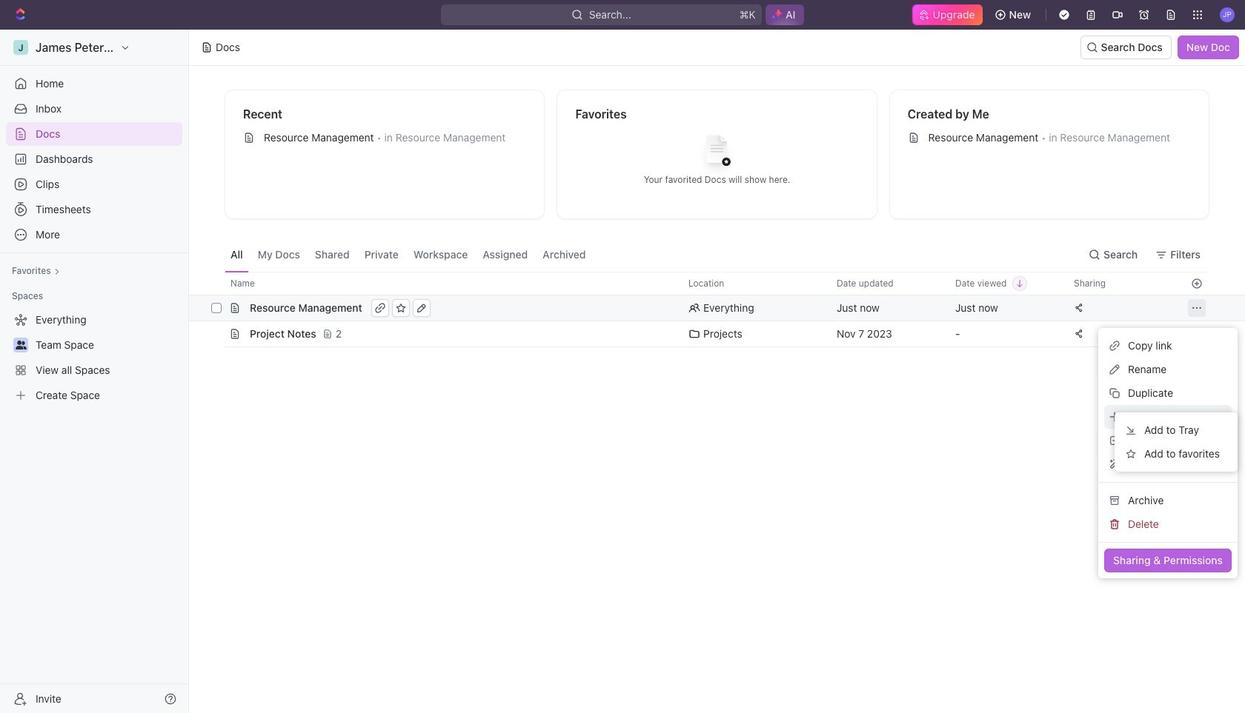 Task type: describe. For each thing, give the bounding box(es) containing it.
no favorited docs image
[[687, 123, 747, 183]]

sidebar navigation
[[0, 30, 189, 714]]



Task type: vqa. For each thing, say whether or not it's contained in the screenshot.
row
yes



Task type: locate. For each thing, give the bounding box(es) containing it.
row
[[208, 272, 1210, 296], [189, 295, 1245, 322], [208, 321, 1210, 348]]

column header
[[208, 272, 225, 296]]

cell
[[208, 322, 225, 347]]

table
[[189, 272, 1245, 348]]

tree inside the sidebar navigation
[[6, 308, 182, 408]]

tree
[[6, 308, 182, 408]]

tab list
[[225, 237, 592, 272]]



